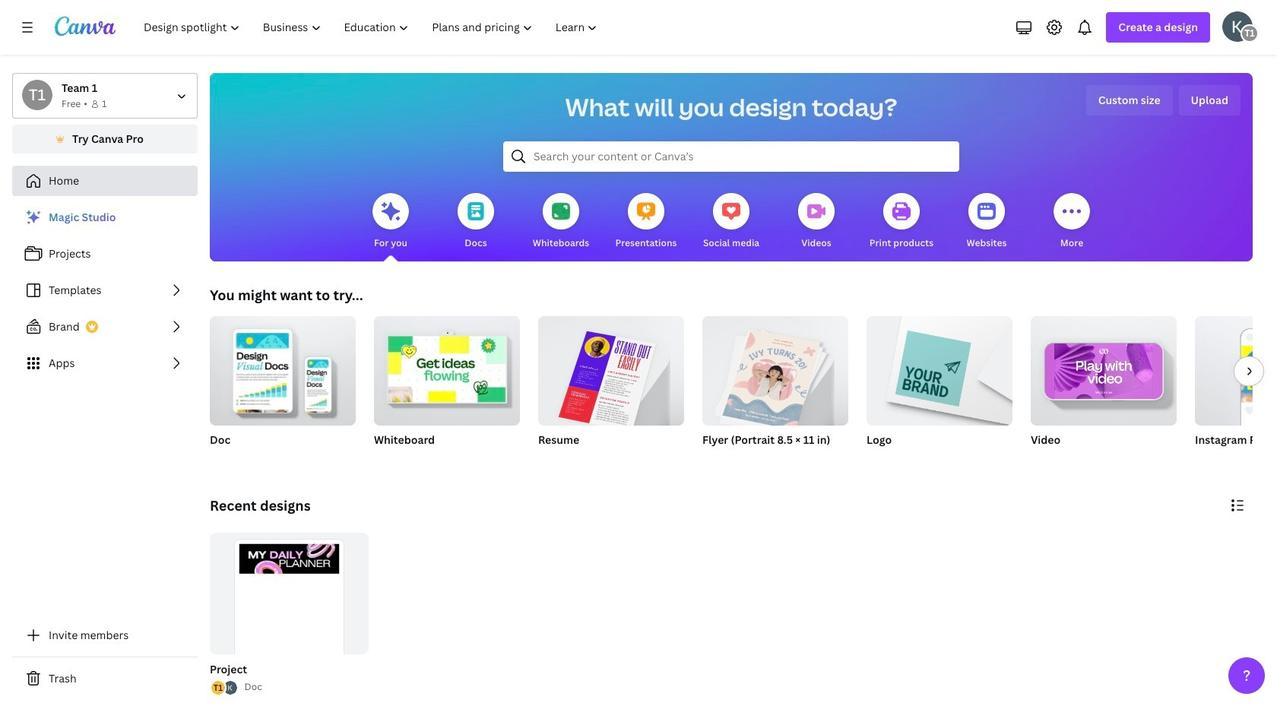 Task type: describe. For each thing, give the bounding box(es) containing it.
team 1 image for the topmost team 1 element
[[1241, 24, 1259, 43]]

top level navigation element
[[134, 12, 611, 43]]

0 vertical spatial team 1 element
[[1241, 24, 1259, 43]]

Switch to another team button
[[12, 73, 198, 119]]

team 1 element inside "switch to another team" button
[[22, 80, 52, 110]]



Task type: locate. For each thing, give the bounding box(es) containing it.
Search search field
[[534, 142, 929, 171]]

team 1 image
[[1241, 24, 1259, 43], [22, 80, 52, 110]]

1 vertical spatial team 1 image
[[22, 80, 52, 110]]

1 horizontal spatial list
[[210, 680, 238, 697]]

0 horizontal spatial team 1 element
[[22, 80, 52, 110]]

0 horizontal spatial list
[[12, 202, 198, 379]]

1 horizontal spatial team 1 image
[[1241, 24, 1259, 43]]

None search field
[[503, 141, 959, 172]]

0 horizontal spatial team 1 image
[[22, 80, 52, 110]]

0 vertical spatial team 1 image
[[1241, 24, 1259, 43]]

team 1 element
[[1241, 24, 1259, 43], [22, 80, 52, 110]]

1 vertical spatial list
[[210, 680, 238, 697]]

group
[[210, 310, 356, 467], [210, 310, 356, 426], [374, 310, 520, 467], [374, 310, 520, 426], [538, 310, 684, 467], [538, 310, 684, 432], [702, 310, 848, 467], [702, 310, 848, 431], [867, 316, 1013, 467], [867, 316, 1013, 426], [1031, 316, 1177, 467], [1195, 316, 1277, 467], [207, 533, 368, 697], [210, 533, 368, 694]]

1 horizontal spatial team 1 element
[[1241, 24, 1259, 43]]

team 1 image for team 1 element inside "switch to another team" button
[[22, 80, 52, 110]]

1 vertical spatial team 1 element
[[22, 80, 52, 110]]

list
[[12, 202, 198, 379], [210, 680, 238, 697]]

team 1 image inside "switch to another team" button
[[22, 80, 52, 110]]

kendall parks image
[[1222, 11, 1253, 42]]

0 vertical spatial list
[[12, 202, 198, 379]]



Task type: vqa. For each thing, say whether or not it's contained in the screenshot.
our newest at the left
no



